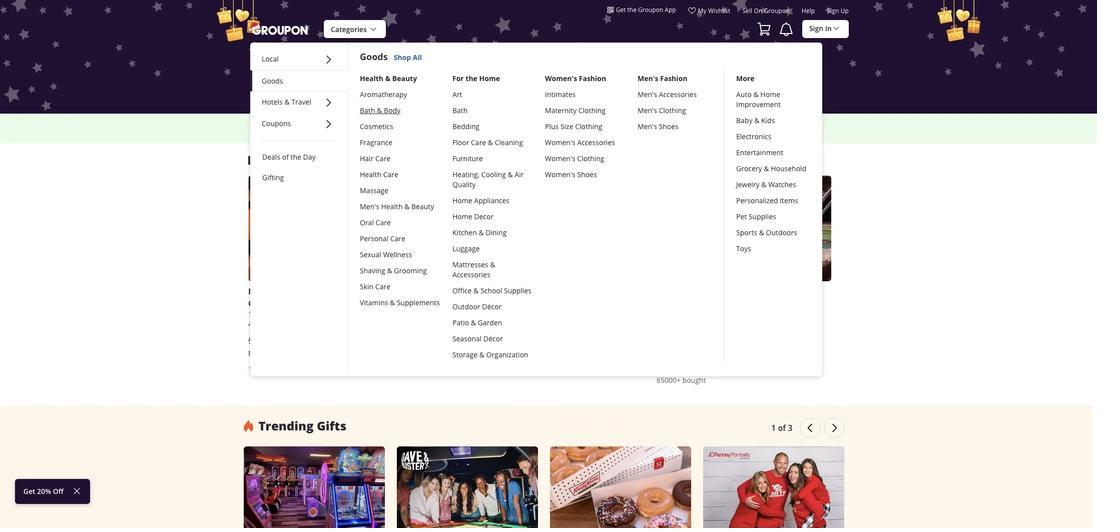 Task type: locate. For each thing, give the bounding box(es) containing it.
1 fashion from the left
[[579, 73, 606, 83]]

1 women's from the top
[[545, 73, 577, 83]]

categories
[[331, 25, 367, 34]]

decor
[[474, 212, 494, 221]]

1 vertical spatial accessories
[[577, 137, 615, 147]]

care for personal
[[390, 234, 405, 243]]

clothing up the activities,
[[579, 105, 606, 115]]

off right 10%
[[308, 119, 317, 127]]

pet
[[736, 212, 747, 221]]

0 horizontal spatial get
[[23, 487, 35, 496]]

sign
[[827, 7, 839, 15], [809, 24, 824, 33]]

regal down $7.79
[[248, 348, 266, 358]]

save up travel,
[[728, 119, 742, 127]]

& inside 'link'
[[762, 180, 767, 189]]

3 women's from the top
[[545, 153, 576, 163]]

accessories
[[659, 89, 697, 99], [577, 137, 615, 147], [453, 270, 490, 279]]

2 vertical spatial get
[[23, 487, 35, 496]]

men's shoes link
[[638, 118, 718, 134]]

get left 10%
[[282, 119, 293, 127]]

regal inside regal premiere movie ticket and concession options (up... 1471 w webster ave, chicago • 4.8
[[248, 286, 270, 297]]

shoes
[[659, 121, 679, 131], [577, 170, 597, 179]]

care up personal care
[[376, 218, 391, 227]]

groupon for on
[[764, 7, 790, 15]]

deals
[[262, 152, 280, 162]]

of
[[282, 152, 289, 162], [497, 286, 505, 297], [728, 286, 736, 297], [778, 422, 786, 433]]

on inside the prep for thanksgiving! save on home decor, cleaning products, travel, florals & more.
[[744, 119, 751, 127]]

1 horizontal spatial fashion
[[660, 73, 688, 83]]

0 horizontal spatial on
[[542, 119, 550, 127]]

beauty inside men's health & beauty link
[[412, 202, 434, 211]]

auto
[[736, 89, 752, 99]]

1 horizontal spatial off
[[308, 119, 317, 127]]

1 vertical spatial beauty
[[412, 202, 434, 211]]

& for kitchen & dining
[[479, 228, 484, 237]]

fragrance
[[360, 137, 392, 147]]

1 vertical spatial off
[[53, 487, 64, 496]]

4 women's from the top
[[545, 170, 576, 179]]

oral care link
[[360, 215, 441, 231]]

2 horizontal spatial on
[[754, 7, 763, 15]]

health inside "link"
[[360, 73, 383, 83]]

jewelry & watches
[[736, 180, 796, 189]]

more.
[[387, 119, 405, 127], [540, 129, 557, 137], [768, 129, 786, 137]]

heating, cooling & air quality link
[[453, 166, 533, 193]]

bath up beauty,
[[360, 105, 375, 115]]

travel
[[291, 97, 311, 107]]

& left 'body'
[[377, 105, 382, 115]]

women's for women's shoes
[[545, 170, 576, 179]]

groupon inside 'button'
[[638, 6, 663, 14]]

promo down beauty,
[[347, 129, 370, 137]]

& down seasonal décor
[[479, 350, 485, 359]]

1 vertical spatial bought
[[683, 375, 706, 385]]

women's up intimates
[[545, 73, 577, 83]]

grocery & household
[[736, 163, 807, 173]]

on inside holidays are here! save on gifts, activities, flowers & more.
[[542, 119, 550, 127]]

get for get 10% off activities, beauty, and more. promo
[[282, 119, 293, 127]]

hotels & travel
[[262, 97, 311, 107]]

activities,
[[319, 119, 349, 127]]

off
[[342, 336, 353, 345], [733, 336, 744, 345]]

home decor
[[453, 212, 494, 221]]

1 bath from the left
[[360, 105, 375, 115]]

home inside auto & home improvement
[[761, 89, 780, 99]]

oral care
[[360, 218, 391, 227]]

save inside the prep for thanksgiving! save on home decor, cleaning products, travel, florals & more.
[[728, 119, 742, 127]]

goods up hotels on the left top
[[262, 76, 283, 86]]

personalized
[[736, 196, 778, 205]]

women's down size
[[545, 137, 576, 147]]

off right 30%
[[733, 336, 744, 345]]

1 horizontal spatial supplies
[[749, 212, 776, 221]]

care down oral care link
[[390, 234, 405, 243]]

0 vertical spatial off
[[308, 119, 317, 127]]

local link
[[262, 54, 279, 64]]

aromatherapy link
[[360, 86, 441, 102]]

0 horizontal spatial bought
[[274, 364, 298, 374]]

for inside two hours of bowling and shoe rentals for two, four, or... 3111 river road, river grove
[[612, 286, 624, 297]]

personalized items
[[736, 196, 798, 205]]

& inside auto & home improvement
[[754, 89, 759, 99]]

0 vertical spatial get
[[616, 6, 626, 14]]

mattresses
[[453, 260, 488, 269]]

care for skin
[[375, 282, 390, 291]]

accessories down mattresses
[[453, 270, 490, 279]]

1 vertical spatial goods
[[262, 76, 283, 86]]

& inside the mattresses & accessories
[[490, 260, 495, 269]]

here!
[[509, 119, 525, 127]]

hotels
[[262, 97, 283, 107]]

supplies
[[749, 212, 776, 221], [504, 286, 532, 295]]

& down bedding link
[[488, 137, 493, 147]]

0 horizontal spatial groupon
[[552, 82, 581, 91]]

on for holidays are here! save on gifts, activities, flowers & more.
[[542, 119, 550, 127]]

0 horizontal spatial goods
[[262, 76, 283, 86]]

intimates link
[[545, 86, 626, 102]]

& left dining
[[479, 228, 484, 237]]

notifications inbox image
[[778, 21, 794, 37]]

men's for men's accessories
[[638, 89, 657, 99]]

accessories down plus size clothing link
[[577, 137, 615, 147]]

& for shaving & grooming
[[387, 266, 392, 275]]

women's for women's accessories
[[545, 137, 576, 147]]

& for auto & home improvement
[[754, 89, 759, 99]]

& right office
[[474, 286, 479, 295]]

of inside the escape the stress of city life at king spa and sauna ch... 809 civic center dr., niles 51847 ratings
[[728, 286, 736, 297]]

2 fashion from the left
[[660, 73, 688, 83]]

men's health & beauty link
[[360, 199, 441, 215]]

0 horizontal spatial save
[[527, 119, 540, 127]]

hair
[[360, 153, 374, 163]]

toys link
[[736, 241, 811, 257]]

home appliances
[[453, 196, 510, 205]]

0 vertical spatial regal
[[248, 286, 270, 297]]

2 horizontal spatial more.
[[768, 129, 786, 137]]

art
[[453, 89, 462, 99]]

there,
[[264, 152, 301, 168]]

& inside "link"
[[385, 73, 391, 83]]

off inside 30% off with code promo
[[733, 336, 744, 345]]

help
[[802, 7, 815, 15]]

2 horizontal spatial groupon
[[764, 7, 790, 15]]

on right sell
[[754, 7, 763, 15]]

care right floor
[[471, 137, 486, 147]]

1 horizontal spatial promo
[[727, 349, 754, 359]]

get left 20%
[[23, 487, 35, 496]]

& left travel on the top of the page
[[285, 97, 290, 107]]

0 horizontal spatial off
[[342, 336, 353, 345]]

care for floor
[[471, 137, 486, 147]]

of inside two hours of bowling and shoe rentals for two, four, or... 3111 river road, river grove
[[497, 286, 505, 297]]

off inside get 10% off activities, beauty, and more. promo
[[308, 119, 317, 127]]

and inside regal premiere movie ticket and concession options (up... 1471 w webster ave, chicago • 4.8
[[364, 286, 379, 297]]

bath for bath
[[453, 105, 468, 115]]

supplies inside office & school supplies link
[[504, 286, 532, 295]]

2 off from the left
[[733, 336, 744, 345]]

two
[[453, 286, 469, 297]]

home up 'art' link on the top left of page
[[479, 73, 500, 83]]

shoes down men's clothing
[[659, 121, 679, 131]]

1 horizontal spatial shoes
[[659, 121, 679, 131]]

bedding
[[453, 121, 480, 131]]

0 horizontal spatial fashion
[[579, 73, 606, 83]]

for inside the prep for thanksgiving! save on home decor, cleaning products, travel, florals & more.
[[675, 119, 684, 127]]

0 vertical spatial sign
[[827, 7, 839, 15]]

sexual wellness link
[[360, 247, 441, 263]]

décor for seasonal décor
[[484, 334, 503, 343]]

goods up health & beauty
[[360, 51, 388, 63]]

& for hotels & travel
[[285, 97, 290, 107]]

1 horizontal spatial get
[[282, 119, 293, 127]]

0 horizontal spatial river
[[470, 309, 487, 319]]

accessories for women's accessories
[[577, 137, 615, 147]]

0 horizontal spatial sign
[[809, 24, 824, 33]]

1 horizontal spatial off
[[733, 336, 744, 345]]

men's left the 'prep'
[[638, 121, 657, 131]]

sell on groupon
[[743, 7, 790, 15]]

0 vertical spatial accessories
[[659, 89, 697, 99]]

on for prep for thanksgiving! save on home decor, cleaning products, travel, florals & more.
[[744, 119, 751, 127]]

1 vertical spatial promo
[[727, 349, 754, 359]]

& up improvement
[[754, 89, 759, 99]]

& down sexual wellness
[[387, 266, 392, 275]]

1 regal from the top
[[248, 286, 270, 297]]

river down or...
[[509, 309, 525, 319]]

& up the jewelry & watches
[[764, 163, 769, 173]]

0 horizontal spatial more.
[[387, 119, 405, 127]]

cosmetics
[[360, 121, 393, 131]]

of right deals
[[282, 152, 289, 162]]

& down 'massage' link
[[405, 202, 410, 211]]

seasonal
[[453, 334, 482, 343]]

1 horizontal spatial bought
[[683, 375, 706, 385]]

& left "kids"
[[754, 115, 760, 125]]

on
[[754, 7, 763, 15], [542, 119, 550, 127], [744, 119, 751, 127]]

clothing
[[579, 105, 606, 115], [659, 105, 686, 115], [575, 121, 602, 131], [577, 153, 604, 163]]

1 horizontal spatial sign
[[827, 7, 839, 15]]

patio
[[453, 318, 469, 327]]

1 vertical spatial regal
[[248, 348, 266, 358]]

& for baby & kids
[[754, 115, 760, 125]]

river down four,
[[470, 309, 487, 319]]

here's
[[303, 152, 337, 168]]

supplies up sports & outdoors
[[749, 212, 776, 221]]

for right rentals
[[612, 286, 624, 297]]

0 horizontal spatial bath
[[360, 105, 375, 115]]

bought
[[274, 364, 298, 374], [683, 375, 706, 385]]

0 vertical spatial health
[[360, 73, 383, 83]]

& down home in the top of the page
[[762, 129, 767, 137]]

0 vertical spatial shoes
[[659, 121, 679, 131]]

men's up the 'men's accessories'
[[638, 73, 658, 83]]

bought for 65000+ bought
[[683, 375, 706, 385]]

men's accessories
[[638, 89, 697, 99]]

& inside the prep for thanksgiving! save on home decor, cleaning products, travel, florals & more.
[[762, 129, 767, 137]]

shoes for men's shoes
[[659, 121, 679, 131]]

1 horizontal spatial bath
[[453, 105, 468, 115]]

two hours of bowling and shoe rentals for two, four, or... 3111 river road, river grove
[[453, 286, 624, 319]]

regal up concession
[[248, 286, 270, 297]]

1 horizontal spatial river
[[509, 309, 525, 319]]

& up aromatherapy
[[385, 73, 391, 83]]

1 vertical spatial health
[[360, 170, 381, 179]]

and inside two hours of bowling and shoe rentals for two, four, or... 3111 river road, river grove
[[541, 286, 556, 297]]

massage link
[[360, 183, 441, 199]]

0 horizontal spatial off
[[53, 487, 64, 496]]

products,
[[691, 129, 719, 137]]

1 horizontal spatial more.
[[540, 129, 557, 137]]

1 horizontal spatial goods
[[360, 51, 388, 63]]

shoes down the women's clothing link
[[577, 170, 597, 179]]

& for jewelry & watches
[[762, 180, 767, 189]]

& right 'sports'
[[759, 228, 764, 237]]

plus size clothing link
[[545, 118, 626, 134]]

body
[[384, 105, 401, 115]]

& inside the heating, cooling & air quality
[[508, 170, 513, 179]]

1 horizontal spatial save
[[728, 119, 742, 127]]

the up sauna
[[686, 286, 700, 297]]

regal
[[248, 286, 270, 297], [248, 348, 266, 358]]

beauty up aromatherapy link
[[392, 73, 417, 83]]

shop all
[[394, 53, 422, 62]]

& for health & beauty
[[385, 73, 391, 83]]

and up "vitamins"
[[364, 286, 379, 297]]

fragrance link
[[360, 134, 441, 150]]

& inside button
[[285, 97, 290, 107]]

care right hair
[[375, 153, 391, 163]]

care down hair care link
[[383, 170, 398, 179]]

1 horizontal spatial groupon
[[638, 6, 663, 14]]

men's shoes
[[638, 121, 679, 131]]

0 vertical spatial bought
[[274, 364, 298, 374]]

health for health care
[[360, 170, 381, 179]]

accessories down "men's fashion" link
[[659, 89, 697, 99]]

clothing for men's clothing
[[659, 105, 686, 115]]

2 bath from the left
[[453, 105, 468, 115]]

home down quality
[[453, 196, 472, 205]]

0 vertical spatial promo
[[347, 129, 370, 137]]

3
[[788, 422, 793, 433]]

with
[[693, 349, 708, 359]]

care for oral
[[376, 218, 391, 227]]

0 horizontal spatial accessories
[[453, 270, 490, 279]]

1 horizontal spatial accessories
[[577, 137, 615, 147]]

care right 'skin'
[[375, 282, 390, 291]]

bath for bath & body
[[360, 105, 375, 115]]

get left app
[[616, 6, 626, 14]]

1 vertical spatial for
[[612, 286, 624, 297]]

& down "luggage" link
[[490, 260, 495, 269]]

floor care & cleaning link
[[453, 134, 533, 150]]

get inside get 10% off activities, beauty, and more. promo
[[282, 119, 293, 127]]

seasonal décor link
[[453, 331, 533, 347]]

2 river from the left
[[509, 309, 525, 319]]

& right 'patio' in the left bottom of the page
[[471, 318, 476, 327]]

1 save from the left
[[527, 119, 540, 127]]

shop all link
[[388, 53, 422, 62]]

sports & outdoors link
[[736, 225, 811, 241]]

1 vertical spatial sign
[[809, 24, 824, 33]]

at
[[773, 286, 781, 297]]

health up aromatherapy
[[360, 73, 383, 83]]

trending
[[259, 417, 314, 434]]

0 vertical spatial for
[[675, 119, 684, 127]]

more. down decor, on the top right of the page
[[768, 129, 786, 137]]

bought right the 10000+
[[274, 364, 298, 374]]

bought right the 65000+
[[683, 375, 706, 385]]

get inside 'button'
[[616, 6, 626, 14]]

coupons
[[262, 119, 291, 128]]

& down skin care link
[[390, 298, 395, 307]]

1 search groupon search field from the top
[[368, 49, 729, 114]]

women's up women's shoes
[[545, 153, 576, 163]]

sign left in
[[809, 24, 824, 33]]

promo down 30%
[[727, 349, 754, 359]]

get the groupon app
[[616, 6, 676, 14]]

promo inside 30% off with code promo
[[727, 349, 754, 359]]

off right 20%
[[53, 487, 64, 496]]

regal for regal premiere movie ticket and concession options (up... 1471 w webster ave, chicago • 4.8
[[248, 286, 270, 297]]

sign for sign in
[[809, 24, 824, 33]]

0 horizontal spatial supplies
[[504, 286, 532, 295]]

30% off with code promo
[[693, 336, 754, 359]]

beauty down 'massage' link
[[412, 202, 434, 211]]

goods button
[[250, 70, 348, 92]]

men's accessories link
[[638, 86, 718, 102]]

and down bath & body
[[374, 119, 386, 127]]

size
[[561, 121, 573, 131]]

2 regal from the top
[[248, 348, 266, 358]]

1 vertical spatial shoes
[[577, 170, 597, 179]]

save inside holidays are here! save on gifts, activities, flowers & more.
[[527, 119, 540, 127]]

accessories inside the mattresses & accessories
[[453, 270, 490, 279]]

stress
[[702, 286, 726, 297]]

1 river from the left
[[470, 309, 487, 319]]

for down men's clothing link
[[675, 119, 684, 127]]

1 vertical spatial get
[[282, 119, 293, 127]]

0 horizontal spatial for
[[612, 286, 624, 297]]

men's up men's clothing
[[638, 89, 657, 99]]

off for 10%
[[308, 119, 317, 127]]

2 horizontal spatial accessories
[[659, 89, 697, 99]]

supplies inside pet supplies link
[[749, 212, 776, 221]]

clothing up the 'prep'
[[659, 105, 686, 115]]

health down 'massage' link
[[381, 202, 403, 211]]

0 horizontal spatial shoes
[[577, 170, 597, 179]]

0 vertical spatial beauty
[[392, 73, 417, 83]]

fashion up intimates link
[[579, 73, 606, 83]]

2 save from the left
[[728, 119, 742, 127]]

outdoors
[[766, 228, 797, 237]]

sign inside button
[[809, 24, 824, 33]]

kitchen & dining
[[453, 228, 507, 237]]

2 vertical spatial accessories
[[453, 270, 490, 279]]

and up the 809
[[657, 298, 672, 309]]

and
[[374, 119, 386, 127], [364, 286, 379, 297], [541, 286, 556, 297], [657, 298, 672, 309]]

code
[[709, 349, 726, 359]]

& right jewelry
[[762, 180, 767, 189]]

the inside the escape the stress of city life at king spa and sauna ch... 809 civic center dr., niles 51847 ratings
[[686, 286, 700, 297]]

30%
[[719, 336, 731, 345]]

and inside the escape the stress of city life at king spa and sauna ch... 809 civic center dr., niles 51847 ratings
[[657, 298, 672, 309]]

off right 11%
[[342, 336, 353, 345]]

city
[[738, 286, 754, 297]]

on up florals
[[744, 119, 751, 127]]

more. down gifts,
[[540, 129, 557, 137]]

& for office & school supplies
[[474, 286, 479, 295]]

auto & home improvement link
[[736, 86, 811, 112]]

health for health & beauty
[[360, 73, 383, 83]]

the right for
[[466, 73, 478, 83]]

2 women's from the top
[[545, 137, 576, 147]]

1 vertical spatial supplies
[[504, 286, 532, 295]]

0 horizontal spatial promo
[[347, 129, 370, 137]]

up
[[841, 7, 849, 15]]

sign left up
[[827, 7, 839, 15]]

0 vertical spatial décor
[[482, 302, 502, 311]]

men's up oral
[[360, 202, 379, 211]]

clothing inside 'link'
[[579, 105, 606, 115]]

bath down art
[[453, 105, 468, 115]]

décor for outdoor décor
[[482, 302, 502, 311]]

fashion up men's accessories link
[[660, 73, 688, 83]]

1 vertical spatial décor
[[484, 334, 503, 343]]

home up improvement
[[761, 89, 780, 99]]

save right "here!"
[[527, 119, 540, 127]]

men's up men's shoes
[[638, 105, 657, 115]]

1 horizontal spatial on
[[744, 119, 751, 127]]

baby & kids
[[736, 115, 775, 125]]

supplies up or...
[[504, 286, 532, 295]]

1 off from the left
[[342, 336, 353, 345]]

promo inside get 10% off activities, beauty, and more. promo
[[347, 129, 370, 137]]

center
[[687, 309, 709, 319]]

clothing down women's accessories link
[[577, 153, 604, 163]]

health up 'massage'
[[360, 170, 381, 179]]

& right flowers
[[622, 119, 627, 127]]

sign inside 'link'
[[827, 7, 839, 15]]

the left app
[[628, 6, 637, 14]]

0 vertical spatial supplies
[[749, 212, 776, 221]]

the for get
[[628, 6, 637, 14]]

and left shoe
[[541, 286, 556, 297]]

men's for men's clothing
[[638, 105, 657, 115]]

of left city
[[728, 286, 736, 297]]

1 horizontal spatial for
[[675, 119, 684, 127]]

& for vitamins & supplements
[[390, 298, 395, 307]]

2 horizontal spatial get
[[616, 6, 626, 14]]

the for escape
[[686, 286, 700, 297]]

more. down bath & body link
[[387, 119, 405, 127]]

& left air
[[508, 170, 513, 179]]

of up or...
[[497, 286, 505, 297]]

Search Groupon search field
[[368, 49, 729, 114], [368, 77, 729, 98]]

the inside 'button'
[[628, 6, 637, 14]]

shop
[[394, 53, 411, 62]]

sexual
[[360, 250, 381, 259]]

get 20% off
[[23, 487, 64, 496]]

& for sports & outdoors
[[759, 228, 764, 237]]

of inside categories element
[[282, 152, 289, 162]]

women's down women's clothing
[[545, 170, 576, 179]]

fashion for men's fashion
[[660, 73, 688, 83]]

on left gifts,
[[542, 119, 550, 127]]

& for grocery & household
[[764, 163, 769, 173]]

off for 30% off with code promo
[[733, 336, 744, 345]]

bowlero
[[453, 348, 480, 358]]

regal for regal
[[248, 348, 266, 358]]



Task type: describe. For each thing, give the bounding box(es) containing it.
bath & body
[[360, 105, 401, 115]]

sports
[[736, 228, 757, 237]]

care for hair
[[375, 153, 391, 163]]

beauty,
[[350, 119, 373, 127]]

clothing for women's clothing
[[577, 153, 604, 163]]

& for mattresses & accessories
[[490, 260, 495, 269]]

mattresses & accessories
[[453, 260, 495, 279]]

sexual wellness
[[360, 250, 412, 259]]

off for 11% off
[[342, 336, 353, 345]]

women's for women's fashion
[[545, 73, 577, 83]]

all
[[413, 53, 422, 62]]

categories button
[[324, 20, 386, 39]]

clothing down maternity clothing 'link'
[[575, 121, 602, 131]]

sign in button
[[802, 20, 849, 38]]

maternity
[[545, 105, 577, 115]]

beauty inside health & beauty "link"
[[392, 73, 417, 83]]

sauna
[[674, 298, 699, 309]]

niles
[[724, 309, 740, 319]]

my
[[698, 7, 707, 15]]

heating,
[[453, 170, 480, 179]]

storage & organization
[[453, 350, 528, 359]]

women's shoes
[[545, 170, 597, 179]]

sign for sign up
[[827, 7, 839, 15]]

health care link
[[360, 166, 441, 183]]

bath & body link
[[360, 102, 441, 118]]

care for health
[[383, 170, 398, 179]]

maternity clothing link
[[545, 102, 626, 118]]

men's for men's fashion
[[638, 73, 658, 83]]

storage & organization link
[[453, 347, 533, 363]]

floor care & cleaning
[[453, 137, 523, 147]]

electronics link
[[736, 128, 811, 144]]

sign up
[[827, 7, 849, 15]]

ticket
[[337, 286, 362, 297]]

hi there, here's what's trending today
[[247, 152, 462, 168]]

& for patio & garden
[[471, 318, 476, 327]]

patio & garden link
[[453, 315, 533, 331]]

deals of the day link
[[262, 152, 336, 162]]

3111
[[453, 309, 469, 319]]

and inside get 10% off activities, beauty, and more. promo
[[374, 119, 386, 127]]

art link
[[453, 86, 533, 102]]

men's for men's shoes
[[638, 121, 657, 131]]

of left "3"
[[778, 422, 786, 433]]

groupon image
[[248, 21, 310, 35]]

jewelry & watches link
[[736, 177, 811, 193]]

wishlist
[[708, 7, 731, 15]]

gifts,
[[551, 119, 566, 127]]

concession
[[248, 298, 293, 309]]

get for get the groupon app
[[616, 6, 626, 14]]

holidays
[[471, 119, 496, 127]]

•
[[347, 309, 349, 319]]

help link
[[802, 7, 815, 19]]

in
[[825, 24, 832, 33]]

vitamins & supplements
[[360, 298, 440, 307]]

2 search groupon search field from the top
[[368, 77, 729, 98]]

items
[[780, 196, 798, 205]]

more. inside holidays are here! save on gifts, activities, flowers & more.
[[540, 129, 557, 137]]

2 vertical spatial health
[[381, 202, 403, 211]]

groupon for the
[[638, 6, 663, 14]]

on inside sell on groupon link
[[754, 7, 763, 15]]

cleaning
[[495, 137, 523, 147]]

prep for thanksgiving! save on home decor, cleaning products, travel, florals & more.
[[660, 119, 817, 137]]

(up...
[[329, 298, 350, 309]]

ave,
[[304, 309, 317, 319]]

categories element
[[250, 43, 822, 376]]

men's clothing
[[638, 105, 686, 115]]

1 of 3
[[772, 422, 793, 433]]

life
[[756, 286, 771, 297]]

men's fashion link
[[638, 70, 718, 86]]

men's fashion
[[638, 73, 688, 83]]

goods inside button
[[262, 76, 283, 86]]

& inside holidays are here! save on gifts, activities, flowers & more.
[[622, 119, 627, 127]]

premiere
[[272, 286, 309, 297]]

& for storage & organization
[[479, 350, 485, 359]]

hair care link
[[360, 150, 441, 166]]

entertainment
[[736, 147, 784, 157]]

baby & kids link
[[736, 112, 811, 128]]

outdoor
[[453, 302, 480, 311]]

shoes for women's shoes
[[577, 170, 597, 179]]

20%
[[37, 487, 51, 496]]

chicago
[[319, 309, 345, 319]]

two,
[[453, 298, 471, 309]]

accessories for men's accessories
[[659, 89, 697, 99]]

oral
[[360, 218, 374, 227]]

luggage
[[453, 244, 480, 253]]

4.7
[[453, 319, 462, 329]]

toys
[[736, 244, 751, 253]]

dr.,
[[711, 309, 723, 319]]

women's for women's clothing
[[545, 153, 576, 163]]

more. inside the prep for thanksgiving! save on home decor, cleaning products, travel, florals & more.
[[768, 129, 786, 137]]

from
[[495, 337, 512, 346]]

get 10% off activities, beauty, and more. promo
[[282, 119, 407, 137]]

bedding link
[[453, 118, 533, 134]]

men's for men's health & beauty
[[360, 202, 379, 211]]

day
[[303, 152, 316, 162]]

plus size clothing
[[545, 121, 602, 131]]

watches
[[768, 180, 796, 189]]

storage
[[453, 350, 478, 359]]

skin care link
[[360, 279, 441, 295]]

hotels & travel button
[[250, 92, 348, 113]]

& for bath & body
[[377, 105, 382, 115]]

the for for
[[466, 73, 478, 83]]

off for 20%
[[53, 487, 64, 496]]

goods link
[[262, 76, 283, 86]]

bought for 10000+ bought
[[274, 364, 298, 374]]

more. inside get 10% off activities, beauty, and more. promo
[[387, 119, 405, 127]]

search
[[528, 82, 550, 91]]

women's clothing link
[[545, 150, 626, 166]]

options
[[295, 298, 327, 309]]

plus
[[545, 121, 559, 131]]

save for travel,
[[728, 119, 742, 127]]

office
[[453, 286, 472, 295]]

clothing for maternity clothing
[[579, 105, 606, 115]]

wellness
[[383, 250, 412, 259]]

electronics
[[736, 131, 772, 141]]

get for get 20% off
[[23, 487, 35, 496]]

home
[[753, 119, 770, 127]]

sign up link
[[827, 7, 849, 19]]

fashion for women's fashion
[[579, 73, 606, 83]]

women's clothing
[[545, 153, 604, 163]]

search groupon search field containing search groupon
[[368, 49, 729, 114]]

home up kitchen
[[453, 212, 472, 221]]

0 vertical spatial goods
[[360, 51, 388, 63]]

the left day at the left top of page
[[291, 152, 301, 162]]

save for more.
[[527, 119, 540, 127]]



Task type: vqa. For each thing, say whether or not it's contained in the screenshot.
✶ corresponding to 2901 South Capital of Texas Highway, Austin
no



